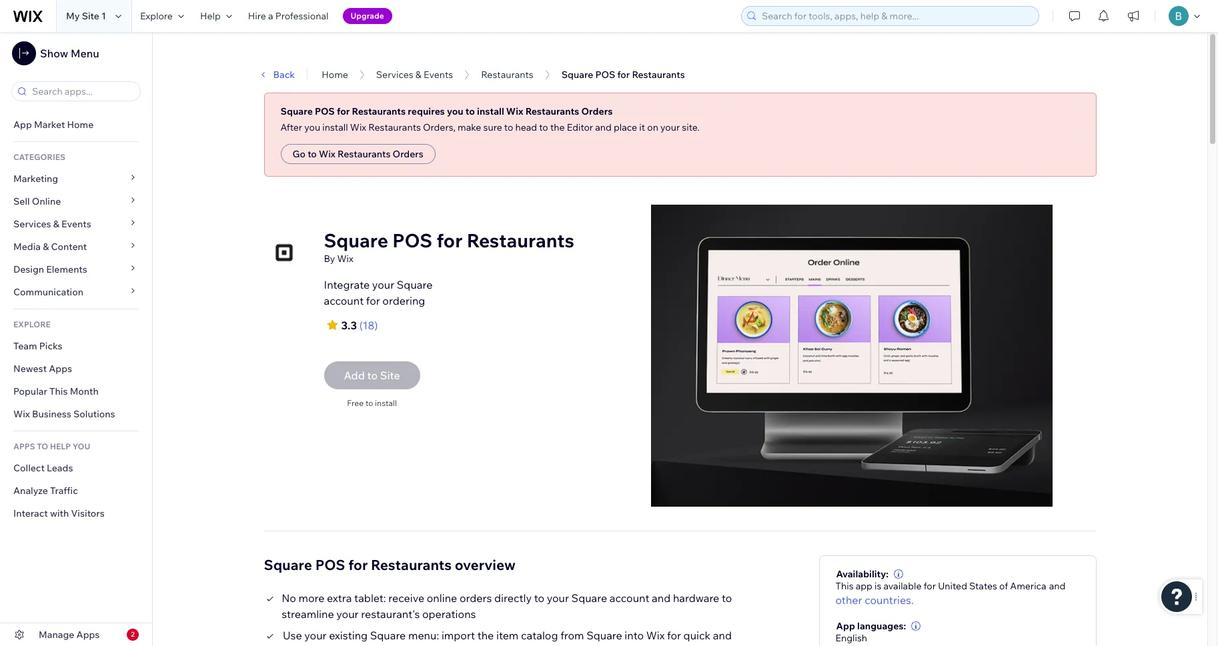 Task type: describe. For each thing, give the bounding box(es) containing it.
to up make
[[466, 105, 475, 117]]

communication
[[13, 286, 86, 298]]

back button
[[257, 69, 295, 81]]

team picks link
[[0, 335, 152, 358]]

menu:
[[408, 629, 439, 642]]

events inside services & events link
[[61, 218, 91, 230]]

no more extra tablet: receive online orders directly to your square account and hardware to streamline your restaurant's operations
[[282, 592, 732, 621]]

help
[[50, 442, 71, 452]]

english
[[836, 632, 867, 644]]

ordering
[[383, 294, 425, 308]]

show menu button
[[12, 41, 99, 65]]

app market home link
[[0, 113, 152, 136]]

explore
[[140, 10, 173, 22]]

leads
[[47, 462, 73, 474]]

1 horizontal spatial services & events link
[[376, 69, 453, 81]]

restaurants inside button
[[632, 69, 685, 81]]

upgrade button
[[343, 8, 392, 24]]

from
[[561, 629, 584, 642]]

content
[[51, 241, 87, 253]]

marketing link
[[0, 167, 152, 190]]

design
[[13, 264, 44, 276]]

go
[[293, 148, 306, 160]]

for inside button
[[617, 69, 630, 81]]

your down extra
[[336, 608, 359, 621]]

and inside and other countries.
[[1049, 580, 1066, 592]]

you
[[73, 442, 90, 452]]

apps for newest apps
[[49, 363, 72, 375]]

services & events inside sidebar element
[[13, 218, 91, 230]]

directly
[[494, 592, 532, 605]]

popular
[[13, 386, 47, 398]]

countries.
[[865, 594, 914, 607]]

easy
[[283, 645, 306, 646]]

back
[[273, 69, 295, 81]]

use
[[283, 629, 302, 642]]

solutions
[[73, 408, 115, 420]]

more
[[299, 592, 325, 605]]

interact with visitors
[[13, 508, 105, 520]]

home link
[[322, 69, 348, 81]]

1 vertical spatial &
[[53, 218, 59, 230]]

analyze traffic
[[13, 485, 78, 497]]

to right sure
[[504, 121, 513, 133]]

1
[[101, 10, 106, 22]]

)
[[374, 319, 378, 332]]

extra
[[327, 592, 352, 605]]

hardware
[[673, 592, 719, 605]]

newest apps
[[13, 363, 72, 375]]

manage
[[39, 629, 74, 641]]

a
[[268, 10, 273, 22]]

my site 1
[[66, 10, 106, 22]]

interact
[[13, 508, 48, 520]]

this inside "link"
[[49, 386, 68, 398]]

sidebar element
[[0, 32, 153, 646]]

to right free
[[366, 398, 373, 408]]

to inside "button"
[[308, 148, 317, 160]]

Search for tools, apps, help & more... field
[[758, 7, 1035, 25]]

collect
[[13, 462, 45, 474]]

wix up back button
[[255, 55, 272, 67]]

square inside square pos for restaurants requires you to install wix restaurants orders after you install wix restaurants orders, make sure to head to the editor and place it on your site.
[[281, 105, 313, 117]]

other countries. link
[[836, 592, 914, 608]]

square inside button
[[562, 69, 593, 81]]

0 horizontal spatial services & events link
[[0, 213, 152, 236]]

0 vertical spatial home
[[322, 69, 348, 81]]

quick
[[684, 629, 711, 642]]

place
[[614, 121, 637, 133]]

and other countries.
[[836, 580, 1066, 607]]

wix inside "button"
[[319, 148, 335, 160]]

square pos for restaurants requires you to install wix restaurants orders after you install wix restaurants orders, make sure to head to the editor and place it on your site.
[[281, 105, 700, 133]]

no
[[282, 592, 296, 605]]

media & content
[[13, 241, 87, 253]]

to
[[37, 442, 48, 452]]

wix business solutions link
[[0, 403, 152, 426]]

wix business solutions
[[13, 408, 115, 420]]

it
[[639, 121, 645, 133]]

pos for square pos for restaurants
[[595, 69, 615, 81]]

availability:
[[836, 568, 889, 580]]

orders inside "button"
[[393, 148, 424, 160]]

editor
[[567, 121, 593, 133]]

pos for square pos for restaurants requires you to install wix restaurants orders after you install wix restaurants orders, make sure to head to the editor and place it on your site.
[[315, 105, 335, 117]]

orders inside square pos for restaurants requires you to install wix restaurants orders after you install wix restaurants orders, make sure to head to the editor and place it on your site.
[[581, 105, 613, 117]]

your inside use your existing square menu: import the item catalog from square into wix for quick and easy menu setup
[[304, 629, 327, 642]]

apps
[[13, 442, 35, 452]]

app languages:
[[836, 620, 906, 632]]

app market home
[[13, 119, 94, 131]]

home inside sidebar element
[[67, 119, 94, 131]]

operations
[[422, 608, 476, 621]]

for inside square pos for restaurants by wix
[[437, 229, 463, 252]]

18
[[363, 319, 374, 332]]

0 horizontal spatial &
[[43, 241, 49, 253]]

head
[[515, 121, 537, 133]]

existing
[[329, 629, 368, 642]]

square down restaurant's
[[370, 629, 406, 642]]

0 vertical spatial you
[[447, 105, 463, 117]]

wix inside use your existing square menu: import the item catalog from square into wix for quick and easy menu setup
[[646, 629, 665, 642]]

restaurants inside square pos for restaurants by wix
[[467, 229, 574, 252]]

account inside no more extra tablet: receive online orders directly to your square account and hardware to streamline your restaurant's operations
[[610, 592, 650, 605]]

picks
[[39, 340, 62, 352]]

media & content link
[[0, 236, 152, 258]]

app
[[856, 580, 873, 592]]

square up no
[[264, 556, 312, 574]]

to right head
[[539, 121, 548, 133]]

team picks
[[13, 340, 62, 352]]

wix up go to wix restaurants orders
[[350, 121, 366, 133]]

explore
[[13, 320, 51, 330]]

for inside integrate your square account for ordering
[[366, 294, 380, 308]]

site.
[[682, 121, 700, 133]]

hire
[[248, 10, 266, 22]]

other
[[836, 594, 862, 607]]

(
[[359, 319, 363, 332]]

united
[[938, 580, 967, 592]]

marketing
[[13, 173, 58, 185]]

free to install
[[347, 398, 397, 408]]

wix inside sidebar element
[[13, 408, 30, 420]]

of
[[999, 580, 1008, 592]]

team
[[13, 340, 37, 352]]



Task type: locate. For each thing, give the bounding box(es) containing it.
pos up place
[[595, 69, 615, 81]]

sure
[[483, 121, 502, 133]]

services & events link up content
[[0, 213, 152, 236]]

help
[[200, 10, 221, 22]]

the left editor
[[550, 121, 565, 133]]

1 horizontal spatial this
[[836, 580, 854, 592]]

pos down the home link
[[315, 105, 335, 117]]

square pos for restaurants
[[562, 69, 685, 81]]

1 horizontal spatial the
[[550, 121, 565, 133]]

1 horizontal spatial account
[[610, 592, 650, 605]]

1 horizontal spatial home
[[322, 69, 348, 81]]

your up 'menu'
[[304, 629, 327, 642]]

0 vertical spatial services
[[376, 69, 413, 81]]

1 vertical spatial services & events
[[13, 218, 91, 230]]

free
[[347, 398, 364, 408]]

0 vertical spatial install
[[477, 105, 504, 117]]

wix right into
[[646, 629, 665, 642]]

apps
[[49, 363, 72, 375], [76, 629, 100, 641]]

1 horizontal spatial services
[[376, 69, 413, 81]]

square up ordering
[[397, 278, 433, 292]]

services & events up media & content
[[13, 218, 91, 230]]

to right the go
[[308, 148, 317, 160]]

wix inside square pos for restaurants by wix
[[337, 253, 353, 265]]

you up make
[[447, 105, 463, 117]]

setup
[[339, 645, 367, 646]]

1 vertical spatial orders
[[393, 148, 424, 160]]

0 vertical spatial services & events
[[376, 69, 453, 81]]

0 horizontal spatial account
[[324, 294, 364, 308]]

wix
[[255, 55, 272, 67], [506, 105, 523, 117], [350, 121, 366, 133], [319, 148, 335, 160], [337, 253, 353, 265], [13, 408, 30, 420], [646, 629, 665, 642]]

1 vertical spatial you
[[304, 121, 320, 133]]

1 vertical spatial the
[[477, 629, 494, 642]]

upgrade
[[351, 11, 384, 21]]

square pos for restaurants button
[[555, 65, 692, 85]]

home right back
[[322, 69, 348, 81]]

go to wix restaurants orders button
[[281, 144, 436, 164]]

pos up ordering
[[393, 229, 432, 252]]

menu
[[308, 645, 336, 646]]

0 horizontal spatial the
[[477, 629, 494, 642]]

1 horizontal spatial apps
[[76, 629, 100, 641]]

square up by at the left top of page
[[324, 229, 388, 252]]

0 vertical spatial services & events link
[[376, 69, 453, 81]]

account down integrate
[[324, 294, 364, 308]]

services up requires
[[376, 69, 413, 81]]

by
[[324, 253, 335, 265]]

on
[[647, 121, 658, 133]]

your right the on at the right of page
[[661, 121, 680, 133]]

Search apps... field
[[28, 82, 136, 101]]

to right hardware
[[722, 592, 732, 605]]

app for app market home
[[13, 119, 32, 131]]

tablet:
[[354, 592, 386, 605]]

wix right by at the left top of page
[[337, 253, 353, 265]]

0 horizontal spatial this
[[49, 386, 68, 398]]

services & events link
[[376, 69, 453, 81], [0, 213, 152, 236]]

and inside square pos for restaurants requires you to install wix restaurants orders after you install wix restaurants orders, make sure to head to the editor and place it on your site.
[[595, 121, 612, 133]]

0 horizontal spatial you
[[304, 121, 320, 133]]

square left into
[[587, 629, 622, 642]]

install up go to wix restaurants orders "button"
[[322, 121, 348, 133]]

menu
[[71, 47, 99, 60]]

orders
[[460, 592, 492, 605]]

collect leads link
[[0, 457, 152, 480]]

the left item at bottom
[[477, 629, 494, 642]]

your inside square pos for restaurants requires you to install wix restaurants orders after you install wix restaurants orders, make sure to head to the editor and place it on your site.
[[661, 121, 680, 133]]

0 horizontal spatial orders
[[393, 148, 424, 160]]

orders,
[[423, 121, 456, 133]]

streamline
[[282, 608, 334, 621]]

apps to help you
[[13, 442, 90, 452]]

1 horizontal spatial &
[[53, 218, 59, 230]]

wix down popular
[[13, 408, 30, 420]]

and right america
[[1049, 580, 1066, 592]]

1 vertical spatial this
[[836, 580, 854, 592]]

and inside no more extra tablet: receive online orders directly to your square account and hardware to streamline your restaurant's operations
[[652, 592, 671, 605]]

online
[[427, 592, 457, 605]]

0 vertical spatial account
[[324, 294, 364, 308]]

0 horizontal spatial events
[[61, 218, 91, 230]]

1 vertical spatial home
[[67, 119, 94, 131]]

pos inside square pos for restaurants requires you to install wix restaurants orders after you install wix restaurants orders, make sure to head to the editor and place it on your site.
[[315, 105, 335, 117]]

pos for square pos for restaurants by wix
[[393, 229, 432, 252]]

events up media & content link
[[61, 218, 91, 230]]

and left place
[[595, 121, 612, 133]]

pos inside square pos for restaurants by wix
[[393, 229, 432, 252]]

you
[[447, 105, 463, 117], [304, 121, 320, 133]]

newest
[[13, 363, 47, 375]]

communication link
[[0, 281, 152, 304]]

sell online
[[13, 195, 61, 207]]

2 vertical spatial install
[[375, 398, 397, 408]]

available
[[884, 580, 922, 592]]

1 horizontal spatial orders
[[581, 105, 613, 117]]

categories
[[13, 152, 65, 162]]

business
[[32, 408, 71, 420]]

item
[[496, 629, 519, 642]]

design elements
[[13, 264, 87, 276]]

and inside use your existing square menu: import the item catalog from square into wix for quick and easy menu setup
[[713, 629, 732, 642]]

for inside square pos for restaurants requires you to install wix restaurants orders after you install wix restaurants orders, make sure to head to the editor and place it on your site.
[[337, 105, 350, 117]]

0 vertical spatial apps
[[49, 363, 72, 375]]

account
[[324, 294, 364, 308], [610, 592, 650, 605]]

square pos for restaurants logo image
[[264, 233, 304, 273]]

0 vertical spatial the
[[550, 121, 565, 133]]

0 vertical spatial this
[[49, 386, 68, 398]]

apps right the manage
[[76, 629, 100, 641]]

install right free
[[375, 398, 397, 408]]

show menu
[[40, 47, 99, 60]]

2
[[131, 630, 135, 639]]

install up sure
[[477, 105, 504, 117]]

square inside no more extra tablet: receive online orders directly to your square account and hardware to streamline your restaurant's operations
[[572, 592, 607, 605]]

site
[[82, 10, 99, 22]]

0 vertical spatial events
[[424, 69, 453, 81]]

1 vertical spatial app
[[836, 620, 855, 632]]

0 horizontal spatial app
[[13, 119, 32, 131]]

0 vertical spatial app
[[13, 119, 32, 131]]

your up ordering
[[372, 278, 394, 292]]

square up from at the left bottom
[[572, 592, 607, 605]]

media
[[13, 241, 41, 253]]

pos inside square pos for restaurants button
[[595, 69, 615, 81]]

sell online link
[[0, 190, 152, 213]]

your
[[661, 121, 680, 133], [372, 278, 394, 292], [547, 592, 569, 605], [336, 608, 359, 621], [304, 629, 327, 642]]

wix right the go
[[319, 148, 335, 160]]

your up from at the left bottom
[[547, 592, 569, 605]]

pos for square pos for restaurants overview
[[315, 556, 345, 574]]

home right market
[[67, 119, 94, 131]]

2 horizontal spatial &
[[415, 69, 422, 81]]

app for app languages:
[[836, 620, 855, 632]]

events up requires
[[424, 69, 453, 81]]

events
[[424, 69, 453, 81], [61, 218, 91, 230]]

is
[[875, 580, 882, 592]]

square inside integrate your square account for ordering
[[397, 278, 433, 292]]

0 horizontal spatial home
[[67, 119, 94, 131]]

1 horizontal spatial services & events
[[376, 69, 453, 81]]

online
[[32, 195, 61, 207]]

1 horizontal spatial app
[[836, 620, 855, 632]]

1 vertical spatial services & events link
[[0, 213, 152, 236]]

account inside integrate your square account for ordering
[[324, 294, 364, 308]]

2 horizontal spatial install
[[477, 105, 504, 117]]

your inside integrate your square account for ordering
[[372, 278, 394, 292]]

receive
[[388, 592, 424, 605]]

1 horizontal spatial install
[[375, 398, 397, 408]]

america
[[1010, 580, 1047, 592]]

orders up editor
[[581, 105, 613, 117]]

sell
[[13, 195, 30, 207]]

3.3 ( 18 )
[[341, 319, 378, 332]]

account up into
[[610, 592, 650, 605]]

1 vertical spatial services
[[13, 218, 51, 230]]

2 vertical spatial &
[[43, 241, 49, 253]]

app down other
[[836, 620, 855, 632]]

1 horizontal spatial you
[[447, 105, 463, 117]]

show
[[40, 47, 68, 60]]

help button
[[192, 0, 240, 32]]

and left hardware
[[652, 592, 671, 605]]

this up other
[[836, 580, 854, 592]]

restaurants inside "button"
[[338, 148, 391, 160]]

& up requires
[[415, 69, 422, 81]]

square pos for restaurants by wix
[[324, 229, 574, 265]]

square pos for restaurants overview
[[264, 556, 516, 574]]

square up after
[[281, 105, 313, 117]]

& right media on the left top
[[43, 241, 49, 253]]

overview
[[455, 556, 516, 574]]

the inside use your existing square menu: import the item catalog from square into wix for quick and easy menu setup
[[477, 629, 494, 642]]

states
[[969, 580, 997, 592]]

0 horizontal spatial apps
[[49, 363, 72, 375]]

this app is available for united states of america
[[836, 580, 1047, 592]]

services & events link up requires
[[376, 69, 453, 81]]

hire a professional
[[248, 10, 329, 22]]

for inside use your existing square menu: import the item catalog from square into wix for quick and easy menu setup
[[667, 629, 681, 642]]

& up media & content
[[53, 218, 59, 230]]

square inside square pos for restaurants by wix
[[324, 229, 388, 252]]

services down sell online
[[13, 218, 51, 230]]

apps for manage apps
[[76, 629, 100, 641]]

interact with visitors link
[[0, 502, 152, 525]]

and right quick
[[713, 629, 732, 642]]

1 vertical spatial apps
[[76, 629, 100, 641]]

square up editor
[[562, 69, 593, 81]]

and
[[595, 121, 612, 133], [1049, 580, 1066, 592], [652, 592, 671, 605], [713, 629, 732, 642]]

1 vertical spatial events
[[61, 218, 91, 230]]

app inside sidebar element
[[13, 119, 32, 131]]

0 horizontal spatial install
[[322, 121, 348, 133]]

make
[[458, 121, 481, 133]]

month
[[70, 386, 99, 398]]

to right the directly
[[534, 592, 544, 605]]

services & events up requires
[[376, 69, 453, 81]]

services inside sidebar element
[[13, 218, 51, 230]]

0 horizontal spatial services
[[13, 218, 51, 230]]

into
[[625, 629, 644, 642]]

&
[[415, 69, 422, 81], [53, 218, 59, 230], [43, 241, 49, 253]]

orders down orders,
[[393, 148, 424, 160]]

1 horizontal spatial events
[[424, 69, 453, 81]]

elements
[[46, 264, 87, 276]]

the
[[550, 121, 565, 133], [477, 629, 494, 642]]

newest apps link
[[0, 358, 152, 380]]

square
[[562, 69, 593, 81], [281, 105, 313, 117], [324, 229, 388, 252], [397, 278, 433, 292], [264, 556, 312, 574], [572, 592, 607, 605], [370, 629, 406, 642], [587, 629, 622, 642]]

analyze traffic link
[[0, 480, 152, 502]]

wix up head
[[506, 105, 523, 117]]

pos up extra
[[315, 556, 345, 574]]

you right after
[[304, 121, 320, 133]]

the inside square pos for restaurants requires you to install wix restaurants orders after you install wix restaurants orders, make sure to head to the editor and place it on your site.
[[550, 121, 565, 133]]

apps up popular this month
[[49, 363, 72, 375]]

0 vertical spatial &
[[415, 69, 422, 81]]

1 vertical spatial account
[[610, 592, 650, 605]]

0 horizontal spatial services & events
[[13, 218, 91, 230]]

square pos for restaurants preview 0 image
[[651, 205, 1053, 514]]

manage apps
[[39, 629, 100, 641]]

this up wix business solutions
[[49, 386, 68, 398]]

services
[[376, 69, 413, 81], [13, 218, 51, 230]]

1 vertical spatial install
[[322, 121, 348, 133]]

with
[[50, 508, 69, 520]]

app left market
[[13, 119, 32, 131]]

0 vertical spatial orders
[[581, 105, 613, 117]]



Task type: vqa. For each thing, say whether or not it's contained in the screenshot.
Booking Channels link
no



